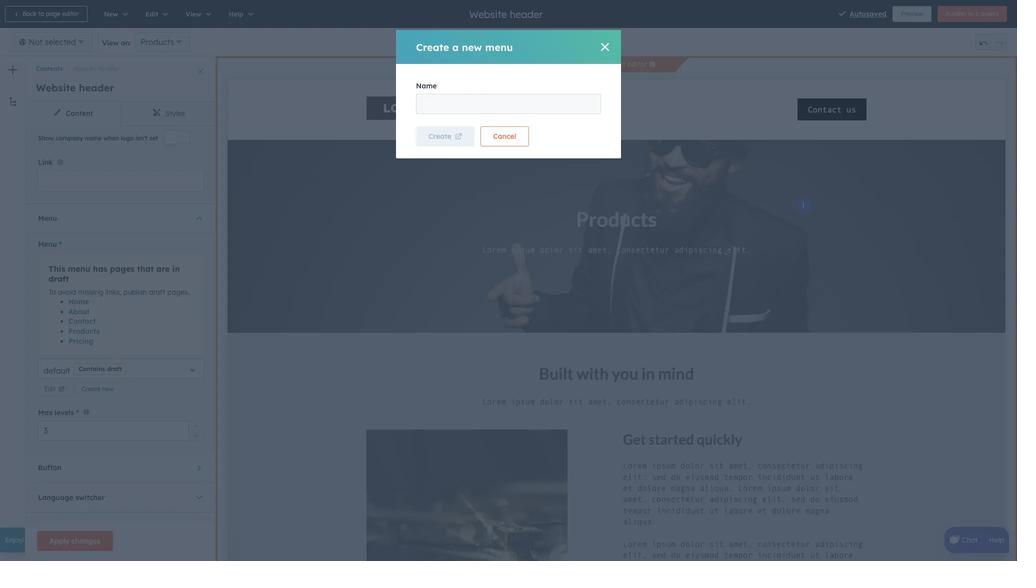 Task type: vqa. For each thing, say whether or not it's contained in the screenshot.
'This page lists all your blog posts.'
no



Task type: describe. For each thing, give the bounding box(es) containing it.
thumbsdown image
[[85, 537, 94, 547]]

website header button
[[63, 65, 120, 73]]

publish
[[947, 10, 967, 18]]

links,
[[105, 288, 122, 297]]

this
[[49, 264, 65, 274]]

contact link
[[69, 317, 96, 326]]

has
[[93, 264, 107, 274]]

content link
[[26, 102, 121, 126]]

publish
[[124, 288, 147, 297]]

new inside create new button
[[102, 386, 114, 394]]

name
[[85, 135, 102, 142]]

levels
[[55, 409, 74, 418]]

content
[[66, 109, 93, 118]]

home link
[[69, 298, 89, 307]]

changes
[[71, 537, 100, 546]]

page
[[46, 10, 60, 18]]

isn't
[[136, 135, 148, 142]]

products button
[[135, 32, 191, 52]]

content
[[601, 60, 626, 69]]

name
[[416, 82, 437, 91]]

preview
[[902, 10, 924, 18]]

cancel button
[[481, 127, 529, 147]]

2 vertical spatial website header
[[36, 82, 114, 94]]

tab list containing content
[[26, 102, 216, 126]]

create new button
[[75, 384, 120, 397]]

create for create new
[[82, 386, 100, 394]]

menu inside dropdown button
[[38, 214, 57, 223]]

create for create a new menu
[[416, 41, 450, 53]]

enjoying
[[5, 536, 33, 545]]

apply
[[50, 537, 69, 546]]

pricing
[[69, 337, 93, 346]]

home
[[69, 298, 89, 307]]

apply changes button
[[37, 532, 113, 552]]

group containing publish to
[[938, 6, 1008, 22]]

that
[[137, 264, 154, 274]]

editor inside button
[[62, 10, 79, 18]]

autosaved
[[850, 10, 887, 19]]

to for publish
[[969, 10, 974, 18]]

navigation containing contents
[[26, 57, 216, 75]]

back to page editor
[[23, 10, 79, 18]]

chat
[[963, 536, 979, 545]]

this menu has pages that are in draft to avoid missing links, publish draft pages. home about contact products pricing
[[49, 264, 189, 346]]

to for back
[[38, 10, 44, 18]]

2 vertical spatial website
[[36, 82, 76, 94]]

link
[[38, 158, 53, 167]]

2 vertical spatial header
[[79, 82, 114, 94]]

Name text field
[[416, 94, 602, 114]]

missing
[[78, 288, 103, 297]]

menu button
[[38, 204, 204, 233]]

help
[[990, 536, 1005, 545]]

0 vertical spatial website header
[[470, 8, 543, 20]]

edit button
[[38, 384, 71, 397]]

about link
[[69, 308, 90, 317]]

create new
[[82, 386, 114, 394]]

avoid
[[58, 288, 76, 297]]

products inside products popup button
[[141, 37, 174, 47]]

logo
[[121, 135, 134, 142]]

create a new menu
[[416, 41, 513, 53]]

view on:
[[102, 39, 131, 48]]

create button
[[416, 127, 475, 147]]

1 horizontal spatial editor
[[628, 60, 647, 69]]



Task type: locate. For each thing, give the bounding box(es) containing it.
tab list
[[26, 102, 216, 126]]

navigation
[[26, 57, 216, 75]]

when
[[103, 135, 119, 142]]

in
[[172, 264, 180, 274]]

pages.
[[167, 288, 189, 297]]

editor right page
[[62, 10, 79, 18]]

header
[[510, 8, 543, 20], [98, 65, 120, 73], [79, 82, 114, 94]]

button
[[38, 464, 62, 473]]

caret image inside menu dropdown button
[[196, 214, 202, 224]]

to inside button
[[38, 10, 44, 18]]

draft right contains
[[107, 366, 122, 373]]

0 vertical spatial menu
[[38, 214, 57, 223]]

0 vertical spatial menu
[[486, 41, 513, 53]]

new
[[462, 41, 482, 53], [102, 386, 114, 394]]

0 horizontal spatial new
[[102, 386, 114, 394]]

are
[[156, 264, 170, 274]]

selected
[[45, 37, 76, 47]]

1 horizontal spatial new
[[462, 41, 482, 53]]

to left 6
[[969, 10, 974, 18]]

contains draft
[[79, 366, 122, 373]]

contents button
[[36, 65, 63, 73]]

default
[[44, 366, 70, 376]]

draft up to
[[49, 274, 69, 284]]

to right back on the left of the page
[[38, 10, 44, 18]]

new down contains draft
[[102, 386, 114, 394]]

preview button
[[893, 6, 932, 22]]

draft
[[49, 274, 69, 284], [149, 288, 165, 297], [107, 366, 122, 373]]

products inside this menu has pages that are in draft to avoid missing links, publish draft pages. home about contact products pricing
[[69, 327, 100, 336]]

cancel
[[493, 132, 517, 141]]

new inside create a new menu dialog
[[462, 41, 482, 53]]

1 menu from the top
[[38, 214, 57, 223]]

website header
[[470, 8, 543, 20], [73, 65, 120, 73], [36, 82, 114, 94]]

1 vertical spatial products
[[69, 327, 100, 336]]

0 vertical spatial draft
[[49, 274, 69, 284]]

website right contents button
[[73, 65, 97, 73]]

0 horizontal spatial menu
[[68, 264, 91, 274]]

create inside button
[[82, 386, 100, 394]]

publish to 6 assets
[[947, 10, 999, 18]]

6
[[976, 10, 980, 18]]

2 menu from the top
[[38, 240, 57, 249]]

1 vertical spatial website
[[73, 65, 97, 73]]

1 vertical spatial menu
[[38, 240, 57, 249]]

group
[[938, 6, 1008, 22], [487, 34, 526, 51], [976, 34, 1008, 51], [189, 421, 204, 441]]

0 vertical spatial header
[[510, 8, 543, 20]]

0 horizontal spatial to
[[38, 10, 44, 18]]

2 autosaved button from the left
[[850, 8, 887, 20]]

close image
[[198, 69, 204, 75]]

to
[[38, 10, 44, 18], [969, 10, 974, 18]]

show company name when logo isn't set
[[38, 135, 158, 142]]

caret image for menu
[[196, 214, 202, 224]]

0 vertical spatial website
[[470, 8, 507, 20]]

company
[[56, 135, 83, 142]]

0 horizontal spatial products
[[69, 327, 100, 336]]

products
[[141, 37, 174, 47], [69, 327, 100, 336]]

show
[[38, 135, 54, 142]]

enjoying the beta?
[[5, 536, 66, 545]]

caret image for button
[[194, 466, 204, 472]]

products link
[[69, 327, 100, 336]]

1 horizontal spatial draft
[[107, 366, 122, 373]]

styles
[[166, 109, 185, 118]]

set
[[149, 135, 158, 142]]

create a new menu dialog
[[396, 30, 622, 159]]

pricing link
[[69, 337, 93, 346]]

2 horizontal spatial draft
[[149, 288, 165, 297]]

None text field
[[38, 171, 204, 192]]

create
[[416, 41, 450, 53], [429, 132, 452, 141], [82, 386, 100, 394]]

1 horizontal spatial menu
[[486, 41, 513, 53]]

1 vertical spatial draft
[[149, 288, 165, 297]]

not
[[29, 37, 43, 47]]

to
[[49, 288, 56, 297]]

enjoying the beta? button
[[0, 528, 119, 553]]

products down contact link
[[69, 327, 100, 336]]

menu left has
[[68, 264, 91, 274]]

0 horizontal spatial draft
[[49, 274, 69, 284]]

3 text field
[[38, 421, 204, 441]]

beta?
[[48, 536, 66, 545]]

thumbsup image
[[72, 537, 81, 547]]

menu
[[38, 214, 57, 223], [38, 240, 57, 249]]

editor right content
[[628, 60, 647, 69]]

draft left pages.
[[149, 288, 165, 297]]

0 vertical spatial editor
[[62, 10, 79, 18]]

website
[[470, 8, 507, 20], [73, 65, 97, 73], [36, 82, 76, 94]]

1 horizontal spatial products
[[141, 37, 174, 47]]

contains
[[79, 366, 105, 373]]

2 to from the left
[[969, 10, 974, 18]]

not selected
[[29, 37, 76, 47]]

1 vertical spatial new
[[102, 386, 114, 394]]

max levels
[[38, 409, 74, 418]]

styles link
[[121, 102, 216, 126]]

1 horizontal spatial to
[[969, 10, 974, 18]]

website down contents button
[[36, 82, 76, 94]]

a
[[453, 41, 459, 53]]

1 to from the left
[[38, 10, 44, 18]]

0 vertical spatial create
[[416, 41, 450, 53]]

website up create a new menu
[[470, 8, 507, 20]]

editor
[[62, 10, 79, 18], [628, 60, 647, 69]]

back
[[23, 10, 37, 18]]

0 vertical spatial products
[[141, 37, 174, 47]]

caret image
[[196, 214, 202, 224], [194, 466, 204, 472]]

1 vertical spatial create
[[429, 132, 452, 141]]

apply changes
[[50, 537, 100, 546]]

2 vertical spatial draft
[[107, 366, 122, 373]]

products right on:
[[141, 37, 174, 47]]

back to page editor button
[[5, 6, 87, 22]]

global
[[578, 60, 599, 69]]

contents
[[36, 65, 63, 73]]

0 horizontal spatial editor
[[62, 10, 79, 18]]

menu inside this menu has pages that are in draft to avoid missing links, publish draft pages. home about contact products pricing
[[68, 264, 91, 274]]

1 vertical spatial header
[[98, 65, 120, 73]]

create for create
[[429, 132, 452, 141]]

assets
[[981, 10, 999, 18]]

menu inside dialog
[[486, 41, 513, 53]]

about
[[69, 308, 90, 317]]

close image
[[602, 43, 610, 51]]

max
[[38, 409, 53, 418]]

menu
[[486, 41, 513, 53], [68, 264, 91, 274]]

the
[[35, 536, 46, 545]]

autosaved button
[[839, 8, 887, 20], [850, 8, 887, 20]]

1 vertical spatial editor
[[628, 60, 647, 69]]

on:
[[121, 39, 131, 48]]

1 vertical spatial menu
[[68, 264, 91, 274]]

1 vertical spatial website header
[[73, 65, 120, 73]]

contact
[[69, 317, 96, 326]]

not selected button
[[13, 32, 93, 52]]

0 vertical spatial new
[[462, 41, 482, 53]]

menu right a
[[486, 41, 513, 53]]

to inside group
[[969, 10, 974, 18]]

new right a
[[462, 41, 482, 53]]

pages
[[110, 264, 135, 274]]

1 vertical spatial caret image
[[194, 466, 204, 472]]

2 vertical spatial create
[[82, 386, 100, 394]]

edit
[[45, 386, 56, 394]]

0 vertical spatial caret image
[[196, 214, 202, 224]]

1 autosaved button from the left
[[839, 8, 887, 20]]

global content editor
[[578, 60, 647, 69]]

view
[[102, 39, 119, 48]]

create inside "button"
[[429, 132, 452, 141]]



